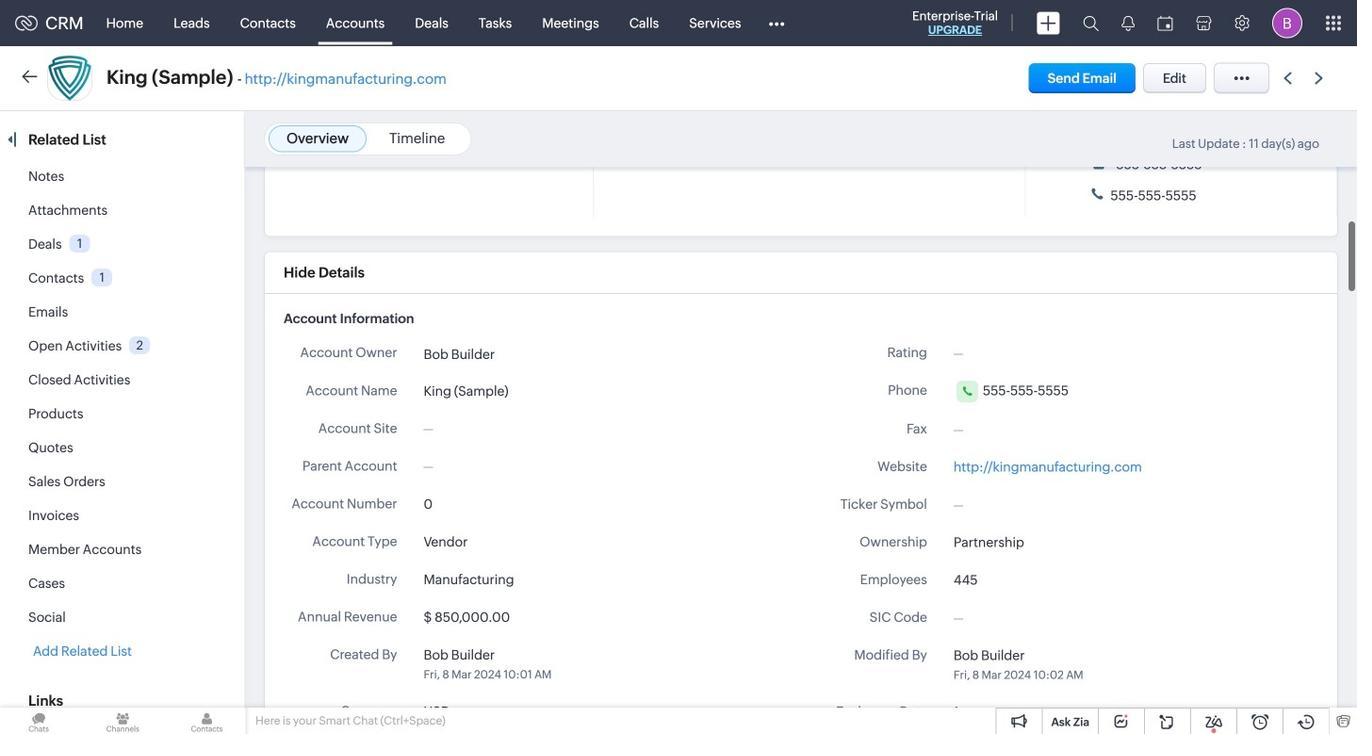 Task type: describe. For each thing, give the bounding box(es) containing it.
profile image
[[1272, 8, 1303, 38]]

contacts image
[[168, 708, 246, 734]]

logo image
[[15, 16, 38, 31]]

search element
[[1072, 0, 1110, 46]]



Task type: locate. For each thing, give the bounding box(es) containing it.
next record image
[[1315, 72, 1327, 84]]

search image
[[1083, 15, 1099, 31]]

previous record image
[[1284, 72, 1292, 84]]

create menu image
[[1037, 12, 1060, 34]]

Other Modules field
[[756, 8, 797, 38]]

profile element
[[1261, 0, 1314, 46]]

calendar image
[[1157, 16, 1173, 31]]

channels image
[[84, 708, 162, 734]]

chats image
[[0, 708, 77, 734]]

signals image
[[1122, 15, 1135, 31]]

signals element
[[1110, 0, 1146, 46]]

create menu element
[[1025, 0, 1072, 46]]



